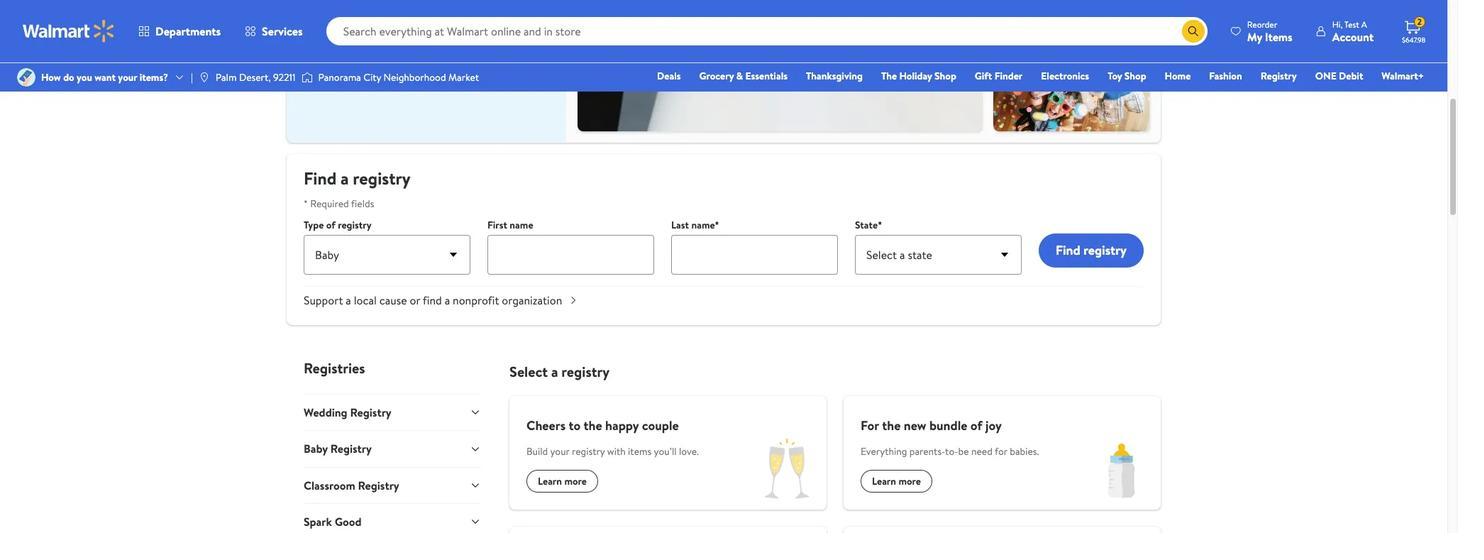 Task type: vqa. For each thing, say whether or not it's contained in the screenshot.
Add in the button
no



Task type: locate. For each thing, give the bounding box(es) containing it.
Last name* text field
[[671, 235, 838, 275]]

registry for find
[[353, 166, 411, 190]]

learn down everything
[[872, 474, 896, 488]]

2 learn from the left
[[872, 474, 896, 488]]

you'll
[[654, 444, 677, 458]]

1 horizontal spatial learn
[[872, 474, 896, 488]]

be
[[959, 444, 969, 458]]

the
[[584, 417, 602, 434], [882, 417, 901, 434]]

1 learn more button from the left
[[527, 470, 598, 493]]

first
[[488, 218, 507, 232]]

walmart+
[[1382, 69, 1424, 83]]

shop right toy
[[1125, 69, 1147, 83]]

parents-
[[910, 444, 945, 458]]

the right for
[[882, 417, 901, 434]]

cause
[[380, 292, 407, 308]]

a for support
[[346, 292, 351, 308]]

1 horizontal spatial your
[[550, 444, 570, 458]]

debit
[[1339, 69, 1364, 83]]

a up the required
[[341, 166, 349, 190]]

0 horizontal spatial more
[[565, 474, 587, 488]]

1 shop from the left
[[935, 69, 957, 83]]

learn more button for the
[[861, 470, 933, 493]]

0 horizontal spatial your
[[118, 70, 137, 84]]

my
[[1248, 29, 1263, 44]]

support a local cause or find a nonprofit organization link
[[304, 286, 1144, 308]]

deals link
[[651, 68, 687, 84]]

learn
[[538, 474, 562, 488], [872, 474, 896, 488]]

find inside button
[[1056, 241, 1081, 259]]

select
[[510, 362, 548, 381]]

learn more
[[538, 474, 587, 488], [872, 474, 921, 488]]

find a registry * required fields
[[304, 166, 411, 211]]

2 learn more from the left
[[872, 474, 921, 488]]

1 learn more from the left
[[538, 474, 587, 488]]

0 horizontal spatial learn more button
[[527, 470, 598, 493]]

find for a
[[304, 166, 337, 190]]

1 horizontal spatial learn more button
[[861, 470, 933, 493]]

registry inside find a registry * required fields
[[353, 166, 411, 190]]

shop
[[935, 69, 957, 83], [1125, 69, 1147, 83]]

a
[[1362, 18, 1367, 30]]

finder
[[995, 69, 1023, 83]]

classroom
[[304, 477, 355, 493]]

 image for panorama
[[301, 70, 313, 84]]

your right build
[[550, 444, 570, 458]]

services button
[[233, 14, 315, 48]]

0 horizontal spatial of
[[326, 218, 336, 232]]

0 vertical spatial find
[[304, 166, 337, 190]]

0 horizontal spatial the
[[584, 417, 602, 434]]

2 learn more button from the left
[[861, 470, 933, 493]]

more for new
[[899, 474, 921, 488]]

learn more button down everything
[[861, 470, 933, 493]]

for the new bundle of joy. everything parents-to-be need for babies. learn more image
[[1083, 432, 1161, 510]]

1 horizontal spatial shop
[[1125, 69, 1147, 83]]

2 more from the left
[[899, 474, 921, 488]]

2 the from the left
[[882, 417, 901, 434]]

items?
[[140, 70, 168, 84]]

more down parents-
[[899, 474, 921, 488]]

a left local
[[346, 292, 351, 308]]

test
[[1345, 18, 1360, 30]]

92211
[[273, 70, 296, 84]]

learn down build
[[538, 474, 562, 488]]

palm desert, 92211
[[216, 70, 296, 84]]

learn more button for to
[[527, 470, 598, 493]]

1 horizontal spatial find
[[1056, 241, 1081, 259]]

Walmart Site-Wide search field
[[326, 17, 1208, 45]]

1 horizontal spatial learn more
[[872, 474, 921, 488]]

1 vertical spatial of
[[971, 417, 983, 434]]

1 horizontal spatial the
[[882, 417, 901, 434]]

happy
[[605, 417, 639, 434]]

learn more for the
[[872, 474, 921, 488]]

 image right 92211
[[301, 70, 313, 84]]

learn more for to
[[538, 474, 587, 488]]

more down build your registry with items you'll love. on the left of the page
[[565, 474, 587, 488]]

more for the
[[565, 474, 587, 488]]

wedding registry
[[304, 405, 392, 420]]

gift finder link
[[969, 68, 1029, 84]]

0 horizontal spatial learn
[[538, 474, 562, 488]]

First name text field
[[488, 235, 654, 275]]

spark
[[304, 514, 332, 530]]

registry up the baby registry "dropdown button"
[[350, 405, 392, 420]]

home
[[1165, 69, 1191, 83]]

last
[[671, 218, 689, 232]]

1 horizontal spatial more
[[899, 474, 921, 488]]

your right want
[[118, 70, 137, 84]]

how do you want your items?
[[41, 70, 168, 84]]

&
[[736, 69, 743, 83]]

1 vertical spatial find
[[1056, 241, 1081, 259]]

registry up spark good dropdown button
[[358, 477, 399, 493]]

1 learn from the left
[[538, 474, 562, 488]]

registry for wedding registry
[[350, 405, 392, 420]]

walmart image
[[23, 20, 115, 43]]

or
[[410, 292, 420, 308]]

registry inside "dropdown button"
[[330, 441, 372, 457]]

registry right baby
[[330, 441, 372, 457]]

panorama city neighborhood market
[[318, 70, 479, 84]]

registry
[[1261, 69, 1297, 83], [350, 405, 392, 420], [330, 441, 372, 457], [358, 477, 399, 493]]

learn more down build
[[538, 474, 587, 488]]

0 horizontal spatial shop
[[935, 69, 957, 83]]

a
[[341, 166, 349, 190], [346, 292, 351, 308], [445, 292, 450, 308], [551, 362, 558, 381]]

grocery & essentials link
[[693, 68, 794, 84]]

learn more button
[[527, 470, 598, 493], [861, 470, 933, 493]]

 image
[[17, 68, 35, 87]]

0 horizontal spatial find
[[304, 166, 337, 190]]

find inside find a registry * required fields
[[304, 166, 337, 190]]

search icon image
[[1188, 26, 1199, 37]]

a right select
[[551, 362, 558, 381]]

spark good
[[304, 514, 362, 530]]

your
[[118, 70, 137, 84], [550, 444, 570, 458]]

registry
[[353, 166, 411, 190], [338, 218, 372, 232], [1084, 241, 1127, 259], [562, 362, 610, 381], [572, 444, 605, 458]]

one debit link
[[1309, 68, 1370, 84]]

registry for select
[[562, 362, 610, 381]]

fashion
[[1210, 69, 1243, 83]]

2
[[1418, 16, 1422, 28]]

1 horizontal spatial  image
[[301, 70, 313, 84]]

0 horizontal spatial  image
[[199, 72, 210, 83]]

learn more button down build
[[527, 470, 598, 493]]

learn for for
[[872, 474, 896, 488]]

1 more from the left
[[565, 474, 587, 488]]

the right the to on the left bottom of the page
[[584, 417, 602, 434]]

learn more down everything
[[872, 474, 921, 488]]

babies.
[[1010, 444, 1039, 458]]

gift finder
[[975, 69, 1023, 83]]

a inside find a registry * required fields
[[341, 166, 349, 190]]

to-
[[945, 444, 959, 458]]

of left "joy"
[[971, 417, 983, 434]]

market
[[449, 70, 479, 84]]

name*
[[692, 218, 719, 232]]

support a local cause or find a nonprofit organization
[[304, 292, 562, 308]]

local
[[354, 292, 377, 308]]

shop right holiday
[[935, 69, 957, 83]]

 image
[[301, 70, 313, 84], [199, 72, 210, 83]]

toy shop
[[1108, 69, 1147, 83]]

of right type
[[326, 218, 336, 232]]

required
[[310, 197, 349, 211]]

for the new bundle of joy
[[861, 417, 1002, 434]]

0 horizontal spatial learn more
[[538, 474, 587, 488]]

 image right |
[[199, 72, 210, 83]]

city
[[363, 70, 381, 84]]

registry for baby registry
[[330, 441, 372, 457]]



Task type: describe. For each thing, give the bounding box(es) containing it.
learn for cheers
[[538, 474, 562, 488]]

0 vertical spatial of
[[326, 218, 336, 232]]

registry for classroom registry
[[358, 477, 399, 493]]

for
[[861, 417, 879, 434]]

items
[[1265, 29, 1293, 44]]

*
[[304, 197, 308, 211]]

2 shop from the left
[[1125, 69, 1147, 83]]

electronics
[[1041, 69, 1090, 83]]

everything parents-to-be need for babies.
[[861, 444, 1039, 458]]

gifts for life's big moments. make celebrations special with a walmart registry. create your registry. manage a registry. image
[[566, 0, 1161, 143]]

one
[[1316, 69, 1337, 83]]

|
[[191, 70, 193, 84]]

essentials
[[746, 69, 788, 83]]

hi, test a account
[[1333, 18, 1374, 44]]

walmart+ link
[[1376, 68, 1431, 84]]

cheers to the happy couple. build your registry with items you'll love. learn more. image
[[749, 432, 827, 510]]

to
[[569, 417, 581, 434]]

first name
[[488, 218, 533, 232]]

do
[[63, 70, 74, 84]]

classroom registry button
[[304, 467, 481, 503]]

1 the from the left
[[584, 417, 602, 434]]

hi,
[[1333, 18, 1343, 30]]

spark good button
[[304, 503, 481, 533]]

type of registry
[[304, 218, 372, 232]]

palm
[[216, 70, 237, 84]]

registry down "items" on the top right of the page
[[1261, 69, 1297, 83]]

1 horizontal spatial of
[[971, 417, 983, 434]]

neighborhood
[[384, 70, 446, 84]]

2 $647.98
[[1402, 16, 1426, 45]]

services
[[262, 23, 303, 39]]

state*
[[855, 218, 882, 232]]

the holiday shop
[[881, 69, 957, 83]]

reorder my items
[[1248, 18, 1293, 44]]

couple
[[642, 417, 679, 434]]

registry for build
[[572, 444, 605, 458]]

find
[[423, 292, 442, 308]]

a for select
[[551, 362, 558, 381]]

want
[[95, 70, 116, 84]]

everything
[[861, 444, 907, 458]]

last name*
[[671, 218, 719, 232]]

1 vertical spatial your
[[550, 444, 570, 458]]

nonprofit
[[453, 292, 499, 308]]

type
[[304, 218, 324, 232]]

0 vertical spatial your
[[118, 70, 137, 84]]

you
[[77, 70, 92, 84]]

joy
[[986, 417, 1002, 434]]

panorama
[[318, 70, 361, 84]]

cheers to the happy couple
[[527, 417, 679, 434]]

organization
[[502, 292, 562, 308]]

build your registry with items you'll love.
[[527, 444, 699, 458]]

wedding
[[304, 405, 348, 420]]

a for find
[[341, 166, 349, 190]]

find for registry
[[1056, 241, 1081, 259]]

deals
[[657, 69, 681, 83]]

cheers
[[527, 417, 566, 434]]

toy
[[1108, 69, 1122, 83]]

account
[[1333, 29, 1374, 44]]

fashion link
[[1203, 68, 1249, 84]]

baby registry
[[304, 441, 372, 457]]

grocery
[[699, 69, 734, 83]]

build
[[527, 444, 548, 458]]

Search search field
[[326, 17, 1208, 45]]

for
[[995, 444, 1008, 458]]

registries
[[304, 358, 365, 378]]

registry inside button
[[1084, 241, 1127, 259]]

 image for palm
[[199, 72, 210, 83]]

wedding registry button
[[304, 394, 481, 430]]

find registry button
[[1039, 234, 1144, 268]]

new
[[904, 417, 927, 434]]

support
[[304, 292, 343, 308]]

registry for type
[[338, 218, 372, 232]]

desert,
[[239, 70, 271, 84]]

departments
[[155, 23, 221, 39]]

classroom registry
[[304, 477, 399, 493]]

gift
[[975, 69, 992, 83]]

one debit
[[1316, 69, 1364, 83]]

electronics link
[[1035, 68, 1096, 84]]

departments button
[[126, 14, 233, 48]]

thanksgiving link
[[800, 68, 869, 84]]

baby
[[304, 441, 328, 457]]

good
[[335, 514, 362, 530]]

reorder
[[1248, 18, 1278, 30]]

thanksgiving
[[806, 69, 863, 83]]

home link
[[1159, 68, 1198, 84]]

with
[[607, 444, 626, 458]]

toy shop link
[[1102, 68, 1153, 84]]

the
[[881, 69, 897, 83]]

the holiday shop link
[[875, 68, 963, 84]]

a right find
[[445, 292, 450, 308]]

baby registry button
[[304, 430, 481, 467]]

grocery & essentials
[[699, 69, 788, 83]]

select a registry
[[510, 362, 610, 381]]

name
[[510, 218, 533, 232]]

need
[[972, 444, 993, 458]]



